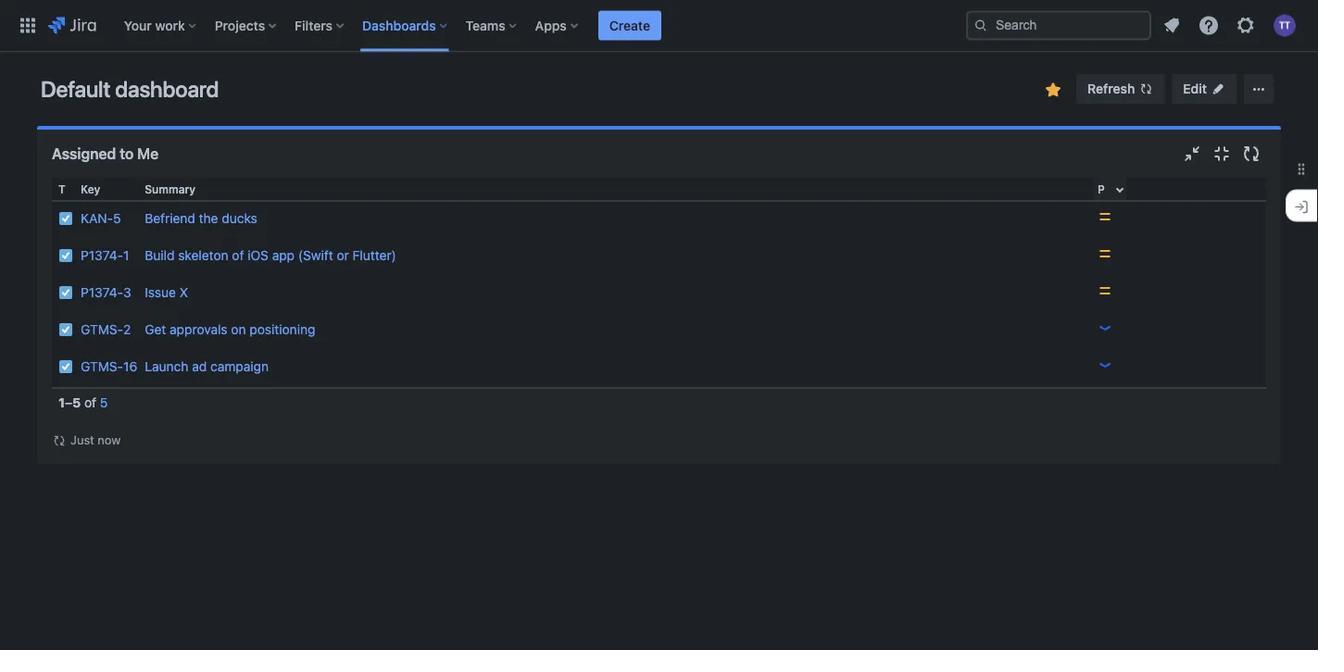 Task type: vqa. For each thing, say whether or not it's contained in the screenshot.
Numbered list ⌘⇧7 IMAGE
no



Task type: locate. For each thing, give the bounding box(es) containing it.
t
[[58, 183, 66, 196]]

p1374- down p1374-1 link
[[81, 285, 123, 300]]

issue
[[145, 285, 176, 300]]

projects
[[215, 18, 265, 33]]

2 task image from the top
[[58, 285, 73, 300]]

single column image
[[1211, 143, 1234, 165]]

edit
[[1184, 81, 1208, 96]]

ios
[[248, 248, 269, 263]]

medium image
[[1098, 247, 1113, 261], [1098, 284, 1113, 298]]

1 vertical spatial p1374-
[[81, 285, 123, 300]]

befriend the ducks link
[[145, 211, 257, 226]]

low image
[[1098, 321, 1113, 335]]

create
[[610, 18, 651, 33]]

gtms-2
[[81, 322, 131, 337]]

or
[[337, 248, 349, 263]]

1 horizontal spatial 1
[[123, 248, 129, 263]]

to
[[120, 145, 134, 163]]

1 p1374- from the top
[[81, 248, 123, 263]]

0 vertical spatial task image
[[58, 248, 73, 263]]

5 right –
[[100, 395, 108, 411]]

1 vertical spatial task image
[[58, 285, 73, 300]]

2 vertical spatial task image
[[58, 323, 73, 337]]

0 vertical spatial task image
[[58, 211, 73, 226]]

task image down t
[[58, 211, 73, 226]]

1 task image from the top
[[58, 248, 73, 263]]

teams
[[466, 18, 506, 33]]

3 task image from the top
[[58, 323, 73, 337]]

2 medium image from the top
[[1098, 284, 1113, 298]]

on
[[231, 322, 246, 337]]

kan-
[[81, 211, 113, 226]]

task image left p1374-3
[[58, 285, 73, 300]]

gtms-
[[81, 322, 123, 337], [81, 359, 123, 374]]

1 task image from the top
[[58, 211, 73, 226]]

of
[[232, 248, 244, 263], [84, 395, 96, 411]]

1 vertical spatial gtms-
[[81, 359, 123, 374]]

get approvals on positioning link
[[145, 322, 315, 337]]

skeleton
[[178, 248, 229, 263]]

p1374-
[[81, 248, 123, 263], [81, 285, 123, 300]]

medium image up low icon
[[1098, 284, 1113, 298]]

(swift
[[298, 248, 333, 263]]

app
[[272, 248, 295, 263]]

flutter)
[[353, 248, 396, 263]]

5
[[113, 211, 121, 226], [72, 395, 81, 411], [100, 395, 108, 411]]

0 vertical spatial medium image
[[1098, 247, 1113, 261]]

task image left gtms-2 link
[[58, 323, 73, 337]]

task image
[[58, 211, 73, 226], [58, 360, 73, 374]]

build
[[145, 248, 175, 263]]

0 vertical spatial 1
[[123, 248, 129, 263]]

1 horizontal spatial 5
[[100, 395, 108, 411]]

low image
[[1098, 358, 1113, 373]]

filters
[[295, 18, 333, 33]]

1 gtms- from the top
[[81, 322, 123, 337]]

get
[[145, 322, 166, 337]]

just
[[70, 433, 94, 447]]

0 vertical spatial p1374-
[[81, 248, 123, 263]]

launch
[[145, 359, 189, 374]]

1 vertical spatial task image
[[58, 360, 73, 374]]

campaign
[[210, 359, 269, 374]]

task image up –
[[58, 360, 73, 374]]

5 up p1374-1 link
[[113, 211, 121, 226]]

task image
[[58, 248, 73, 263], [58, 285, 73, 300], [58, 323, 73, 337]]

task image for kan-5
[[58, 211, 73, 226]]

refresh image
[[1139, 82, 1154, 96]]

search image
[[974, 18, 989, 33]]

1 left build
[[123, 248, 129, 263]]

of left ios
[[232, 248, 244, 263]]

dashboard
[[115, 76, 219, 102]]

summary
[[145, 183, 196, 196]]

now
[[98, 433, 121, 447]]

edit icon image
[[1211, 82, 1226, 96]]

of left "5" link
[[84, 395, 96, 411]]

refresh assigned to me image
[[1241, 143, 1263, 165]]

the
[[199, 211, 218, 226]]

issue x link
[[145, 285, 188, 300]]

1 medium image from the top
[[1098, 247, 1113, 261]]

assigned to me
[[52, 145, 159, 163]]

jira image
[[48, 14, 96, 37], [48, 14, 96, 37]]

2 p1374- from the top
[[81, 285, 123, 300]]

p
[[1098, 183, 1105, 196]]

1 vertical spatial medium image
[[1098, 284, 1113, 298]]

task image for p1374-3
[[58, 285, 73, 300]]

p1374- for 3
[[81, 285, 123, 300]]

1
[[123, 248, 129, 263], [58, 395, 65, 411]]

gtms- down p1374-3 link at the top of page
[[81, 322, 123, 337]]

gtms-16 link
[[81, 359, 137, 374]]

primary element
[[11, 0, 967, 51]]

more dashboard actions image
[[1248, 78, 1271, 100]]

gtms- for 2
[[81, 322, 123, 337]]

assigned to me region
[[52, 178, 1267, 450]]

2 gtms- from the top
[[81, 359, 123, 374]]

filters button
[[289, 11, 351, 40]]

p1374- for 1
[[81, 248, 123, 263]]

task image left p1374-1 link
[[58, 248, 73, 263]]

assigned
[[52, 145, 116, 163]]

1 vertical spatial 1
[[58, 395, 65, 411]]

your work button
[[118, 11, 204, 40]]

appswitcher icon image
[[17, 14, 39, 37]]

apps
[[535, 18, 567, 33]]

default
[[41, 76, 110, 102]]

0 vertical spatial of
[[232, 248, 244, 263]]

refresh button
[[1077, 74, 1165, 104]]

2 task image from the top
[[58, 360, 73, 374]]

help image
[[1198, 14, 1221, 37]]

gtms- up "5" link
[[81, 359, 123, 374]]

5 left "5" link
[[72, 395, 81, 411]]

p1374- down kan-5 link on the top of the page
[[81, 248, 123, 263]]

launch ad campaign link
[[145, 359, 269, 374]]

medium image down medium icon
[[1098, 247, 1113, 261]]

Search field
[[967, 11, 1152, 40]]

banner containing your work
[[0, 0, 1319, 52]]

edit link
[[1173, 74, 1237, 104]]

1 up the an arrow curved in a circular way on the button that refreshes the dashboard icon on the bottom left of page
[[58, 395, 65, 411]]

p1374-3 link
[[81, 285, 131, 300]]

0 horizontal spatial of
[[84, 395, 96, 411]]

banner
[[0, 0, 1319, 52]]

0 vertical spatial gtms-
[[81, 322, 123, 337]]

dashboards button
[[357, 11, 455, 40]]

p1374-1
[[81, 248, 129, 263]]

gtms-16 launch ad campaign
[[81, 359, 269, 374]]



Task type: describe. For each thing, give the bounding box(es) containing it.
p1374-3
[[81, 285, 131, 300]]

befriend
[[145, 211, 195, 226]]

teams button
[[460, 11, 524, 40]]

3
[[123, 285, 131, 300]]

me
[[137, 145, 159, 163]]

–
[[65, 395, 72, 411]]

16
[[123, 359, 137, 374]]

1 – 5 of 5
[[58, 395, 108, 411]]

ducks
[[222, 211, 257, 226]]

medium image for build skeleton of ios app (swift or flutter)
[[1098, 247, 1113, 261]]

ad
[[192, 359, 207, 374]]

x
[[180, 285, 188, 300]]

work
[[155, 18, 185, 33]]

projects button
[[209, 11, 284, 40]]

dashboards
[[362, 18, 436, 33]]

positioning
[[250, 322, 315, 337]]

build skeleton of ios app (swift or flutter)
[[145, 248, 396, 263]]

create button
[[599, 11, 662, 40]]

your work
[[124, 18, 185, 33]]

get approvals on positioning
[[145, 322, 315, 337]]

your
[[124, 18, 152, 33]]

medium image
[[1098, 209, 1113, 224]]

1 horizontal spatial of
[[232, 248, 244, 263]]

refresh
[[1088, 81, 1136, 96]]

1 vertical spatial of
[[84, 395, 96, 411]]

task image for p1374-1
[[58, 248, 73, 263]]

minimize assigned to me image
[[1182, 143, 1204, 165]]

key
[[81, 183, 100, 196]]

befriend the ducks
[[145, 211, 257, 226]]

2 horizontal spatial 5
[[113, 211, 121, 226]]

build skeleton of ios app (swift or flutter) link
[[145, 248, 396, 263]]

kan-5
[[81, 211, 121, 226]]

apps button
[[530, 11, 586, 40]]

task image for gtms-16
[[58, 360, 73, 374]]

p1374-1 link
[[81, 248, 129, 263]]

0 horizontal spatial 5
[[72, 395, 81, 411]]

star default dashboard image
[[1043, 79, 1065, 101]]

gtms-2 link
[[81, 322, 131, 337]]

gtms- for 16
[[81, 359, 123, 374]]

2
[[123, 322, 131, 337]]

settings image
[[1235, 14, 1258, 37]]

0 horizontal spatial 1
[[58, 395, 65, 411]]

5 link
[[100, 395, 108, 411]]

task image for gtms-2
[[58, 323, 73, 337]]

just now
[[70, 433, 121, 447]]

medium image for issue x
[[1098, 284, 1113, 298]]

kan-5 link
[[81, 211, 121, 226]]

default dashboard
[[41, 76, 219, 102]]

an arrow curved in a circular way on the button that refreshes the dashboard image
[[52, 434, 67, 448]]

notifications image
[[1161, 14, 1183, 37]]

approvals
[[170, 322, 228, 337]]

your profile and settings image
[[1274, 14, 1297, 37]]

issue x
[[145, 285, 188, 300]]



